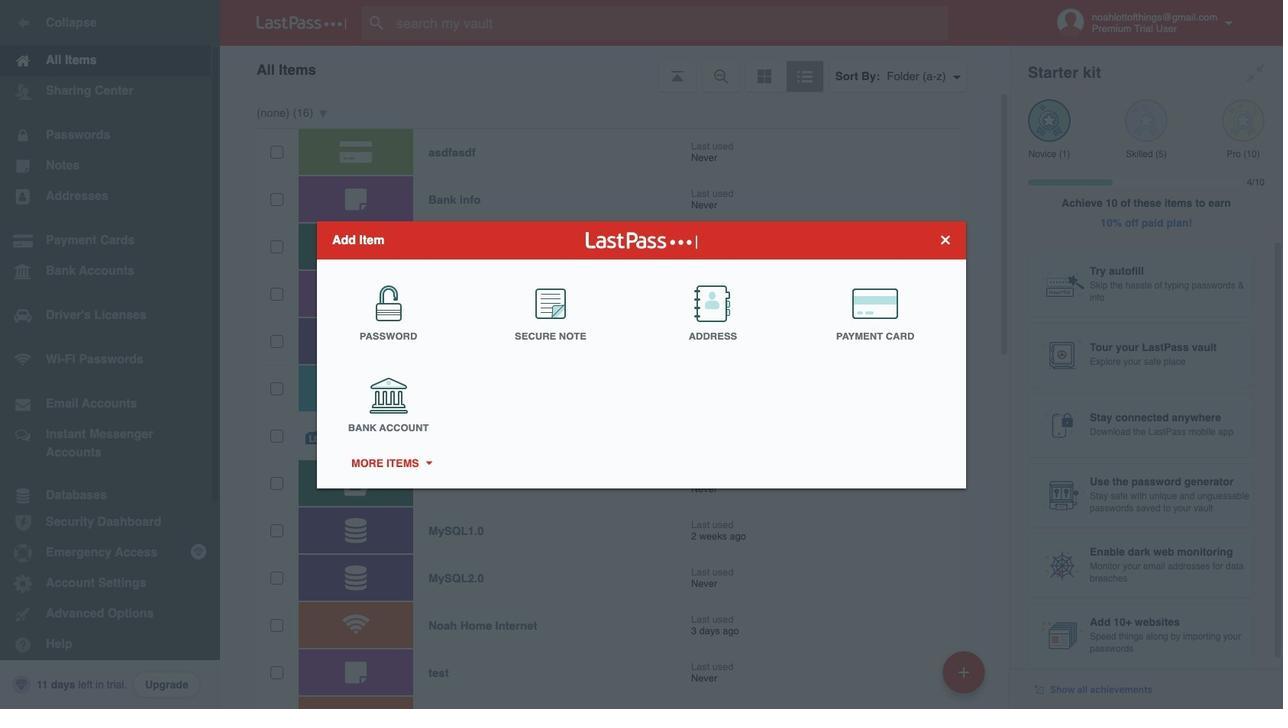 Task type: locate. For each thing, give the bounding box(es) containing it.
new item image
[[959, 667, 970, 678]]

dialog
[[317, 221, 967, 489]]

search my vault text field
[[362, 6, 973, 40]]

caret right image
[[423, 462, 434, 465]]

Search search field
[[362, 6, 973, 40]]

vault options navigation
[[220, 46, 1010, 92]]

lastpass image
[[257, 16, 347, 30]]

new item navigation
[[938, 647, 995, 710]]



Task type: describe. For each thing, give the bounding box(es) containing it.
main navigation navigation
[[0, 0, 220, 710]]



Task type: vqa. For each thing, say whether or not it's contained in the screenshot.
text field
no



